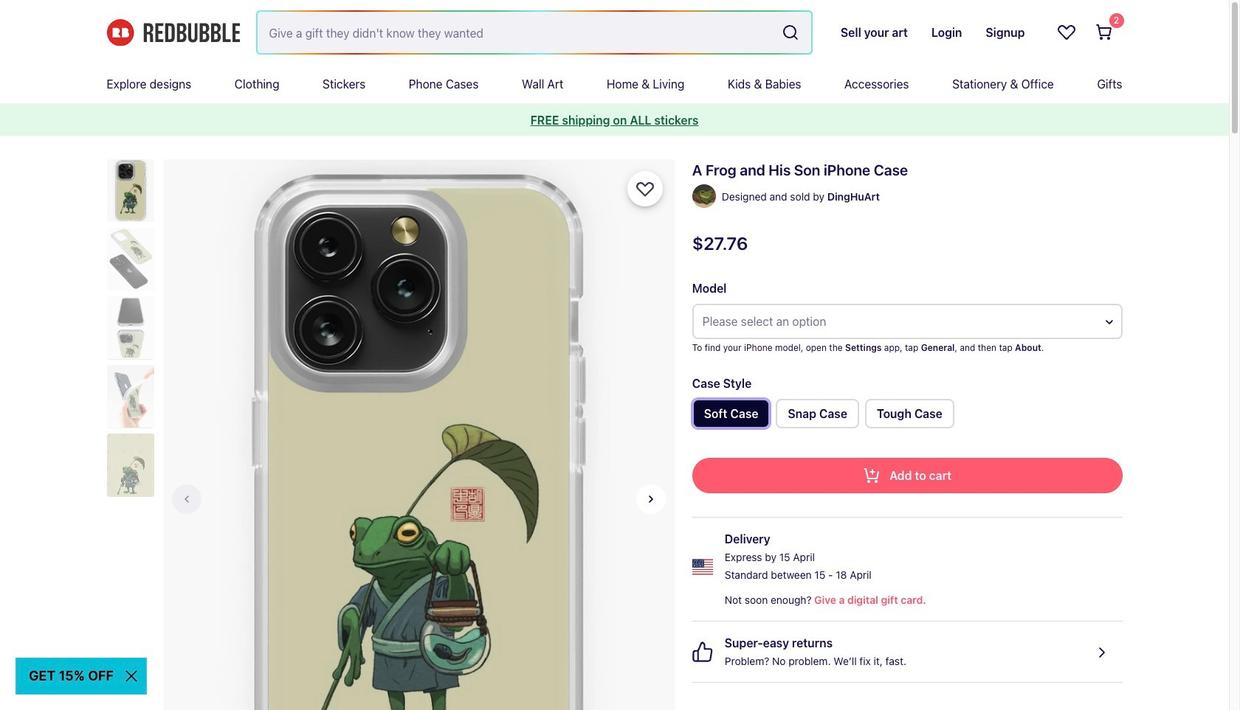Task type: describe. For each thing, give the bounding box(es) containing it.
5 menu item from the left
[[522, 65, 564, 103]]

9 menu item from the left
[[952, 65, 1054, 103]]

10 menu item from the left
[[1097, 65, 1123, 103]]

2 menu item from the left
[[235, 65, 279, 103]]

7 menu item from the left
[[728, 65, 801, 103]]

6 menu item from the left
[[607, 65, 685, 103]]

3 menu item from the left
[[323, 65, 366, 103]]

8 menu item from the left
[[845, 65, 909, 103]]

image 2 of 4 group
[[674, 159, 1186, 711]]



Task type: locate. For each thing, give the bounding box(es) containing it.
Search term search field
[[257, 12, 776, 53]]

None radio
[[776, 399, 859, 429], [865, 399, 954, 429], [776, 399, 859, 429], [865, 399, 954, 429]]

menu bar
[[107, 65, 1123, 103]]

case style option group
[[692, 399, 1123, 435]]

flag of us image
[[692, 557, 713, 578]]

menu item
[[107, 65, 191, 103], [235, 65, 279, 103], [323, 65, 366, 103], [409, 65, 479, 103], [522, 65, 564, 103], [607, 65, 685, 103], [728, 65, 801, 103], [845, 65, 909, 103], [952, 65, 1054, 103], [1097, 65, 1123, 103]]

image 1 of 4 group
[[163, 159, 674, 711]]

None field
[[257, 12, 811, 53]]

None radio
[[692, 399, 770, 429]]

4 menu item from the left
[[409, 65, 479, 103]]

none radio inside case style option group
[[692, 399, 770, 429]]

1 menu item from the left
[[107, 65, 191, 103]]



